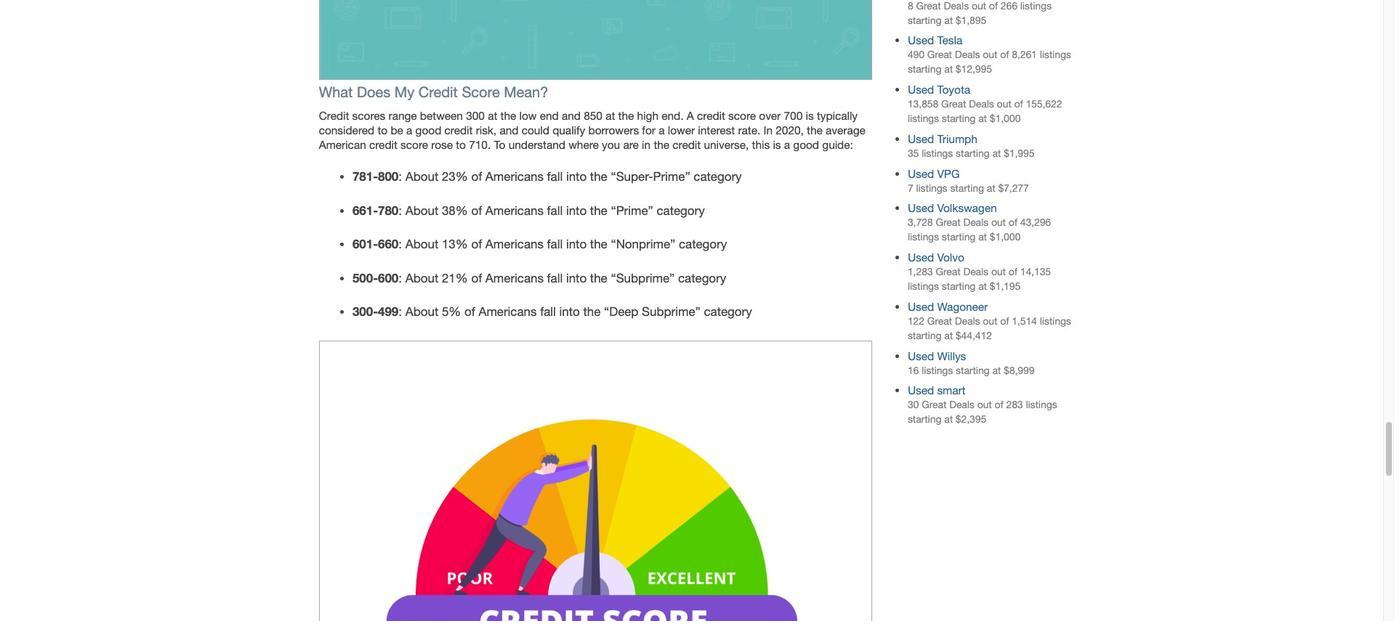 Task type: describe. For each thing, give the bounding box(es) containing it.
rose
[[431, 138, 453, 151]]

americans for 660
[[486, 237, 544, 252]]

you
[[602, 138, 620, 151]]

at inside 1,283 great deals out of 14,135 listings starting at
[[979, 281, 987, 292]]

average
[[826, 124, 866, 137]]

category for 500-600
[[678, 271, 726, 285]]

score
[[462, 84, 500, 100]]

21%
[[442, 271, 468, 285]]

used for used toyota
[[908, 83, 934, 96]]

$1,195
[[990, 281, 1021, 292]]

used willys link
[[908, 349, 966, 362]]

used wagoneer link
[[908, 300, 988, 313]]

of inside 781-800 : about 23% of americans fall into the "super-prime" category
[[471, 170, 482, 184]]

willys
[[937, 349, 966, 362]]

credit score meaning image
[[319, 0, 873, 80]]

listings for 3,728 great deals out of 43,296 listings starting at
[[908, 231, 939, 243]]

lower
[[668, 124, 695, 137]]

the right 2020,
[[807, 124, 823, 137]]

triumph
[[937, 132, 978, 145]]

high
[[637, 109, 659, 122]]

"super-
[[611, 170, 653, 184]]

does
[[357, 84, 391, 100]]

$44,412
[[956, 330, 992, 342]]

category inside 300-499 : about 5% of americans fall into the "deep subprime" category
[[704, 305, 752, 319]]

in
[[642, 138, 651, 151]]

universe,
[[704, 138, 749, 151]]

for
[[642, 124, 656, 137]]

781-
[[353, 169, 378, 184]]

qualify
[[553, 124, 585, 137]]

credit scores range between 300 at the low end and 850 at the high end. a credit score over 700 is typically considered to be a good credit risk, and could qualify borrowers for a lower interest rate. in 2020, the average american credit score rose to 710. to understand where you are in the credit universe, this is a good guide:
[[319, 109, 866, 151]]

1,283
[[908, 266, 933, 278]]

1,283 great deals out of 14,135 listings starting at
[[908, 266, 1051, 292]]

$1,000 for used volkswagen
[[990, 231, 1021, 243]]

category for 601-660
[[679, 237, 727, 252]]

30 great deals out of 283 listings starting at
[[908, 399, 1057, 426]]

8 great deals out of 266 listings starting at
[[908, 0, 1052, 26]]

800
[[378, 169, 399, 184]]

1 vertical spatial to
[[456, 138, 466, 151]]

499
[[378, 304, 399, 319]]

16
[[908, 365, 919, 376]]

0 horizontal spatial good
[[416, 124, 442, 137]]

710.
[[469, 138, 491, 151]]

at inside used willys 16 listings starting at $8,999
[[993, 365, 1001, 376]]

in
[[764, 124, 773, 137]]

500-600 : about 21% of americans fall into the "subprime" category
[[353, 270, 726, 285]]

credit up rose
[[445, 124, 473, 137]]

$8,999
[[1004, 365, 1035, 376]]

used wagoneer
[[908, 300, 988, 313]]

into for 500-600
[[566, 271, 587, 285]]

into for 661-780
[[566, 203, 587, 218]]

300-499 : about 5% of americans fall into the "deep subprime" category
[[353, 304, 752, 319]]

about for 780
[[405, 203, 439, 218]]

risk,
[[476, 124, 497, 137]]

283
[[1006, 399, 1023, 411]]

at inside 8 great deals out of 266 listings starting at
[[945, 14, 953, 26]]

wagoneer
[[937, 300, 988, 313]]

out for tesla
[[983, 49, 998, 61]]

at inside 3,728 great deals out of 43,296 listings starting at
[[979, 231, 987, 243]]

out for smart
[[978, 399, 992, 411]]

deals inside 8 great deals out of 266 listings starting at
[[944, 0, 969, 11]]

americans for 780
[[486, 203, 544, 218]]

used triumph 35 listings starting at $1,995
[[908, 132, 1035, 159]]

starting inside used willys 16 listings starting at $8,999
[[956, 365, 990, 376]]

americans for 499
[[479, 305, 537, 319]]

of inside 601-660 : about 13% of americans fall into the "nonprime" category
[[471, 237, 482, 252]]

used smart link
[[908, 384, 966, 397]]

out for toyota
[[997, 98, 1012, 110]]

300
[[466, 109, 485, 122]]

great for volvo
[[936, 266, 961, 278]]

could
[[522, 124, 550, 137]]

155,622
[[1026, 98, 1063, 110]]

of inside 122 great deals out of 1,514 listings starting at
[[1001, 315, 1009, 327]]

0 vertical spatial is
[[806, 109, 814, 122]]

266
[[1001, 0, 1018, 11]]

: for 661-780
[[399, 203, 402, 218]]

listings inside used triumph 35 listings starting at $1,995
[[922, 148, 953, 159]]

deals for used smart
[[950, 399, 975, 411]]

780
[[378, 203, 399, 218]]

interest
[[698, 124, 735, 137]]

about for 499
[[405, 305, 439, 319]]

used willys 16 listings starting at $8,999
[[908, 349, 1035, 376]]

great for smart
[[922, 399, 947, 411]]

13,858
[[908, 98, 939, 110]]

understand
[[509, 138, 566, 151]]

borrowers
[[589, 124, 639, 137]]

: for 300-499
[[399, 305, 402, 319]]

3,728
[[908, 217, 933, 229]]

0 vertical spatial to
[[378, 124, 388, 137]]

23%
[[442, 170, 468, 184]]

starting for 490
[[908, 64, 942, 75]]

2020,
[[776, 124, 804, 137]]

starting for 122
[[908, 330, 942, 342]]

the inside 500-600 : about 21% of americans fall into the "subprime" category
[[590, 271, 608, 285]]

500-
[[353, 270, 378, 285]]

of inside 661-780 : about 38% of americans fall into the "prime" category
[[471, 203, 482, 218]]

subprime"
[[642, 305, 701, 319]]

$7,277
[[998, 182, 1029, 194]]

great for toyota
[[942, 98, 966, 110]]

fall for 499
[[540, 305, 556, 319]]

700
[[784, 109, 803, 122]]

this
[[752, 138, 770, 151]]

prime"
[[653, 170, 690, 184]]

be
[[391, 124, 403, 137]]

rate.
[[738, 124, 761, 137]]

$2,395
[[956, 414, 987, 426]]

used for used triumph 35 listings starting at $1,995
[[908, 132, 934, 145]]

used toyota link
[[908, 83, 971, 96]]

14,135
[[1020, 266, 1051, 278]]

listings for 8 great deals out of 266 listings starting at
[[1020, 0, 1052, 11]]

at inside used vpg 7 listings starting at $7,277
[[987, 182, 996, 194]]

$1,895
[[956, 14, 987, 26]]

category inside 781-800 : about 23% of americans fall into the "super-prime" category
[[694, 170, 742, 184]]

the left low
[[501, 109, 516, 122]]

0 horizontal spatial score
[[401, 138, 428, 151]]

0 vertical spatial credit
[[419, 84, 458, 100]]

mean?
[[504, 84, 548, 100]]

of inside 30 great deals out of 283 listings starting at
[[995, 399, 1004, 411]]

credit down lower
[[673, 138, 701, 151]]

starting inside used triumph 35 listings starting at $1,995
[[956, 148, 990, 159]]

the inside 781-800 : about 23% of americans fall into the "super-prime" category
[[590, 170, 608, 184]]

at inside 30 great deals out of 283 listings starting at
[[945, 414, 953, 426]]

deals for used toyota
[[969, 98, 994, 110]]

great for wagoneer
[[928, 315, 952, 327]]

used for used willys 16 listings starting at $8,999
[[908, 349, 934, 362]]

americans for 600
[[486, 271, 544, 285]]

used for used wagoneer
[[908, 300, 934, 313]]

601-
[[353, 236, 378, 252]]

the up the 'borrowers'
[[618, 109, 634, 122]]

credit inside credit scores range between 300 at the low end and 850 at the high end. a credit score over 700 is typically considered to be a good credit risk, and could qualify borrowers for a lower interest rate. in 2020, the average american credit score rose to 710. to understand where you are in the credit universe, this is a good guide:
[[319, 109, 349, 122]]

listings for 1,283 great deals out of 14,135 listings starting at
[[908, 281, 939, 292]]

are
[[623, 138, 639, 151]]

american
[[319, 138, 366, 151]]

starting inside used vpg 7 listings starting at $7,277
[[950, 182, 984, 194]]

at inside 122 great deals out of 1,514 listings starting at
[[945, 330, 953, 342]]

at inside used triumph 35 listings starting at $1,995
[[993, 148, 1001, 159]]

improve credit image
[[319, 341, 873, 622]]

the right in
[[654, 138, 670, 151]]

listings inside used vpg 7 listings starting at $7,277
[[916, 182, 948, 194]]

the inside 300-499 : about 5% of americans fall into the "deep subprime" category
[[583, 305, 601, 319]]

about for 660
[[405, 237, 439, 252]]

a
[[687, 109, 694, 122]]

1,514
[[1012, 315, 1037, 327]]

out for wagoneer
[[983, 315, 998, 327]]



Task type: vqa. For each thing, say whether or not it's contained in the screenshot.
show all reviews
no



Task type: locate. For each thing, give the bounding box(es) containing it.
starting for 13,858
[[942, 113, 976, 124]]

600
[[378, 270, 399, 285]]

of left the '266'
[[989, 0, 998, 11]]

used tesla
[[908, 34, 963, 47]]

0 horizontal spatial is
[[773, 138, 781, 151]]

great down the used volkswagen
[[936, 217, 961, 229]]

americans down 500-600 : about 21% of americans fall into the "subprime" category
[[479, 305, 537, 319]]

4 about from the top
[[405, 271, 439, 285]]

used up the 1,283
[[908, 251, 934, 264]]

into inside 300-499 : about 5% of americans fall into the "deep subprime" category
[[559, 305, 580, 319]]

of inside 3,728 great deals out of 43,296 listings starting at
[[1009, 217, 1018, 229]]

fall up 300-499 : about 5% of americans fall into the "deep subprime" category
[[547, 271, 563, 285]]

2 horizontal spatial a
[[784, 138, 790, 151]]

starting inside 490 great deals out of 8,261 listings starting at
[[908, 64, 942, 75]]

into inside 500-600 : about 21% of americans fall into the "subprime" category
[[566, 271, 587, 285]]

starting for 8
[[908, 14, 942, 26]]

listings for 122 great deals out of 1,514 listings starting at
[[1040, 315, 1071, 327]]

at up the willys
[[945, 330, 953, 342]]

americans inside 300-499 : about 5% of americans fall into the "deep subprime" category
[[479, 305, 537, 319]]

toyota
[[937, 83, 971, 96]]

of inside 8 great deals out of 266 listings starting at
[[989, 0, 998, 11]]

category inside 500-600 : about 21% of americans fall into the "subprime" category
[[678, 271, 726, 285]]

of left 155,622
[[1015, 98, 1023, 110]]

7 used from the top
[[908, 300, 934, 313]]

5 used from the top
[[908, 202, 934, 215]]

35
[[908, 148, 919, 159]]

2 $1,000 from the top
[[990, 231, 1021, 243]]

the up "deep
[[590, 271, 608, 285]]

fall inside 661-780 : about 38% of americans fall into the "prime" category
[[547, 203, 563, 218]]

listings for 30 great deals out of 283 listings starting at
[[1026, 399, 1057, 411]]

1 horizontal spatial good
[[793, 138, 819, 151]]

6 used from the top
[[908, 251, 934, 264]]

great inside 3,728 great deals out of 43,296 listings starting at
[[936, 217, 961, 229]]

out up '$12,995'
[[983, 49, 998, 61]]

3 used from the top
[[908, 132, 934, 145]]

typically
[[817, 109, 858, 122]]

: right 781-
[[399, 170, 402, 184]]

of right '13%' at left
[[471, 237, 482, 252]]

listings down used triumph link
[[922, 148, 953, 159]]

great right 8
[[916, 0, 941, 11]]

fall inside 781-800 : about 23% of americans fall into the "super-prime" category
[[547, 170, 563, 184]]

what
[[319, 84, 353, 100]]

category
[[694, 170, 742, 184], [657, 203, 705, 218], [679, 237, 727, 252], [678, 271, 726, 285], [704, 305, 752, 319]]

: for 500-600
[[399, 271, 402, 285]]

about inside 300-499 : about 5% of americans fall into the "deep subprime" category
[[405, 305, 439, 319]]

about for 800
[[405, 170, 439, 184]]

: for 601-660
[[399, 237, 402, 252]]

out inside 122 great deals out of 1,514 listings starting at
[[983, 315, 998, 327]]

deals for used volkswagen
[[964, 217, 989, 229]]

0 vertical spatial $1,000
[[990, 113, 1021, 124]]

8,261
[[1012, 49, 1037, 61]]

1 vertical spatial good
[[793, 138, 819, 151]]

fall for 660
[[547, 237, 563, 252]]

1 $1,000 from the top
[[990, 113, 1021, 124]]

volkswagen
[[937, 202, 997, 215]]

0 horizontal spatial to
[[378, 124, 388, 137]]

vpg
[[937, 167, 960, 180]]

1 horizontal spatial credit
[[419, 84, 458, 100]]

starting up "volvo"
[[942, 231, 976, 243]]

used up 35
[[908, 132, 934, 145]]

13,858 great deals out of 155,622 listings starting at
[[908, 98, 1063, 124]]

of inside 13,858 great deals out of 155,622 listings starting at
[[1015, 98, 1023, 110]]

out inside 490 great deals out of 8,261 listings starting at
[[983, 49, 998, 61]]

the inside 601-660 : about 13% of americans fall into the "nonprime" category
[[590, 237, 608, 252]]

starting inside 8 great deals out of 266 listings starting at
[[908, 14, 942, 26]]

starting inside 3,728 great deals out of 43,296 listings starting at
[[942, 231, 976, 243]]

of left 1,514
[[1001, 315, 1009, 327]]

4 used from the top
[[908, 167, 934, 180]]

at up risk,
[[488, 109, 497, 122]]

is
[[806, 109, 814, 122], [773, 138, 781, 151]]

the inside 661-780 : about 38% of americans fall into the "prime" category
[[590, 203, 608, 218]]

to left be at top left
[[378, 124, 388, 137]]

2 : from the top
[[399, 203, 402, 218]]

into for 781-800
[[566, 170, 587, 184]]

americans inside 601-660 : about 13% of americans fall into the "nonprime" category
[[486, 237, 544, 252]]

661-
[[353, 203, 378, 218]]

starting inside 1,283 great deals out of 14,135 listings starting at
[[942, 281, 976, 292]]

used volvo
[[908, 251, 965, 264]]

deals
[[944, 0, 969, 11], [955, 49, 980, 61], [969, 98, 994, 110], [964, 217, 989, 229], [964, 266, 989, 278], [955, 315, 980, 327], [950, 399, 975, 411]]

great inside 1,283 great deals out of 14,135 listings starting at
[[936, 266, 961, 278]]

9 used from the top
[[908, 384, 934, 397]]

of right 23%
[[471, 170, 482, 184]]

1 used from the top
[[908, 34, 934, 47]]

8 used from the top
[[908, 349, 934, 362]]

fall
[[547, 170, 563, 184], [547, 203, 563, 218], [547, 237, 563, 252], [547, 271, 563, 285], [540, 305, 556, 319]]

into for 601-660
[[566, 237, 587, 252]]

out up $44,412
[[983, 315, 998, 327]]

category inside 601-660 : about 13% of americans fall into the "nonprime" category
[[679, 237, 727, 252]]

1 about from the top
[[405, 170, 439, 184]]

used for used volvo
[[908, 251, 934, 264]]

used inside used vpg 7 listings starting at $7,277
[[908, 167, 934, 180]]

deals inside 30 great deals out of 283 listings starting at
[[950, 399, 975, 411]]

listings inside 1,283 great deals out of 14,135 listings starting at
[[908, 281, 939, 292]]

deals inside 13,858 great deals out of 155,622 listings starting at
[[969, 98, 994, 110]]

fall up 500-600 : about 21% of americans fall into the "subprime" category
[[547, 237, 563, 252]]

out for volkswagen
[[992, 217, 1006, 229]]

fall down 781-800 : about 23% of americans fall into the "super-prime" category
[[547, 203, 563, 218]]

3 about from the top
[[405, 237, 439, 252]]

$1,000 for used toyota
[[990, 113, 1021, 124]]

: for 781-800
[[399, 170, 402, 184]]

1 vertical spatial credit
[[319, 109, 349, 122]]

2 about from the top
[[405, 203, 439, 218]]

"subprime"
[[611, 271, 675, 285]]

credit up the "between"
[[419, 84, 458, 100]]

used for used smart
[[908, 384, 934, 397]]

about for 600
[[405, 271, 439, 285]]

at down the volkswagen
[[979, 231, 987, 243]]

category up subprime"
[[678, 271, 726, 285]]

range
[[389, 109, 417, 122]]

used for used tesla
[[908, 34, 934, 47]]

credit
[[697, 109, 725, 122], [445, 124, 473, 137], [369, 138, 398, 151], [673, 138, 701, 151]]

category down universe,
[[694, 170, 742, 184]]

fall for 800
[[547, 170, 563, 184]]

americans inside 781-800 : about 23% of americans fall into the "super-prime" category
[[486, 170, 544, 184]]

used volvo link
[[908, 251, 965, 264]]

601-660 : about 13% of americans fall into the "nonprime" category
[[353, 236, 727, 252]]

out for volvo
[[992, 266, 1006, 278]]

starting for 30
[[908, 414, 942, 426]]

out up $1,195
[[992, 266, 1006, 278]]

fall down 500-600 : about 21% of americans fall into the "subprime" category
[[540, 305, 556, 319]]

great for tesla
[[928, 49, 952, 61]]

1 vertical spatial is
[[773, 138, 781, 151]]

used vpg 7 listings starting at $7,277
[[908, 167, 1029, 194]]

deals up $2,395
[[950, 399, 975, 411]]

and up qualify
[[562, 109, 581, 122]]

: right 500-
[[399, 271, 402, 285]]

what does my credit score mean?
[[319, 84, 548, 100]]

660
[[378, 236, 399, 252]]

about inside 781-800 : about 23% of americans fall into the "super-prime" category
[[405, 170, 439, 184]]

tesla
[[937, 34, 963, 47]]

: right 661-
[[399, 203, 402, 218]]

3,728 great deals out of 43,296 listings starting at
[[908, 217, 1051, 243]]

into inside 601-660 : about 13% of americans fall into the "nonprime" category
[[566, 237, 587, 252]]

38%
[[442, 203, 468, 218]]

1 : from the top
[[399, 170, 402, 184]]

3 : from the top
[[399, 237, 402, 252]]

low
[[519, 109, 537, 122]]

fall for 780
[[547, 203, 563, 218]]

starting
[[908, 14, 942, 26], [908, 64, 942, 75], [942, 113, 976, 124], [956, 148, 990, 159], [950, 182, 984, 194], [942, 231, 976, 243], [942, 281, 976, 292], [908, 330, 942, 342], [956, 365, 990, 376], [908, 414, 942, 426]]

used up 490
[[908, 34, 934, 47]]

of inside 500-600 : about 21% of americans fall into the "subprime" category
[[471, 271, 482, 285]]

deals for used wagoneer
[[955, 315, 980, 327]]

fall inside 500-600 : about 21% of americans fall into the "subprime" category
[[547, 271, 563, 285]]

deals inside 3,728 great deals out of 43,296 listings starting at
[[964, 217, 989, 229]]

starting down 490
[[908, 64, 942, 75]]

of left '283'
[[995, 399, 1004, 411]]

8
[[908, 0, 914, 11]]

of inside 300-499 : about 5% of americans fall into the "deep subprime" category
[[465, 305, 475, 319]]

0 horizontal spatial credit
[[319, 109, 349, 122]]

americans down to
[[486, 170, 544, 184]]

great inside 8 great deals out of 266 listings starting at
[[916, 0, 941, 11]]

great for volkswagen
[[936, 217, 961, 229]]

: inside 781-800 : about 23% of americans fall into the "super-prime" category
[[399, 170, 402, 184]]

the left the "prime"
[[590, 203, 608, 218]]

about left "5%"
[[405, 305, 439, 319]]

americans down 661-780 : about 38% of americans fall into the "prime" category on the top of page
[[486, 237, 544, 252]]

122
[[908, 315, 925, 327]]

used volkswagen link
[[908, 202, 997, 215]]

1 vertical spatial and
[[500, 124, 519, 137]]

$1,000 down 43,296
[[990, 231, 1021, 243]]

about left 38%
[[405, 203, 439, 218]]

deals up '$12,995'
[[955, 49, 980, 61]]

0 vertical spatial score
[[729, 109, 756, 122]]

about inside 500-600 : about 21% of americans fall into the "subprime" category
[[405, 271, 439, 285]]

deals inside 122 great deals out of 1,514 listings starting at
[[955, 315, 980, 327]]

490 great deals out of 8,261 listings starting at
[[908, 49, 1071, 75]]

out left 155,622
[[997, 98, 1012, 110]]

a down 2020,
[[784, 138, 790, 151]]

deals for used tesla
[[955, 49, 980, 61]]

credit down be at top left
[[369, 138, 398, 151]]

43,296
[[1020, 217, 1051, 229]]

category inside 661-780 : about 38% of americans fall into the "prime" category
[[657, 203, 705, 218]]

the left "nonprime"
[[590, 237, 608, 252]]

1 horizontal spatial to
[[456, 138, 466, 151]]

4 : from the top
[[399, 271, 402, 285]]

used for used volkswagen
[[908, 202, 934, 215]]

used for used vpg 7 listings starting at $7,277
[[908, 167, 934, 180]]

starting for 3,728
[[942, 231, 976, 243]]

0 horizontal spatial a
[[406, 124, 412, 137]]

used up 3,728
[[908, 202, 934, 215]]

at up toyota
[[945, 64, 953, 75]]

1 horizontal spatial and
[[562, 109, 581, 122]]

at left $2,395
[[945, 414, 953, 426]]

781-800 : about 23% of americans fall into the "super-prime" category
[[353, 169, 742, 184]]

of inside 1,283 great deals out of 14,135 listings starting at
[[1009, 266, 1018, 278]]

to
[[494, 138, 506, 151]]

at up tesla
[[945, 14, 953, 26]]

at left the $7,277
[[987, 182, 996, 194]]

used up 7
[[908, 167, 934, 180]]

out inside 8 great deals out of 266 listings starting at
[[972, 0, 987, 11]]

listings inside 3,728 great deals out of 43,296 listings starting at
[[908, 231, 939, 243]]

of right 38%
[[471, 203, 482, 218]]

over
[[759, 109, 781, 122]]

into inside 781-800 : about 23% of americans fall into the "super-prime" category
[[566, 170, 587, 184]]

starting down the willys
[[956, 365, 990, 376]]

starting down 122
[[908, 330, 942, 342]]

: inside 601-660 : about 13% of americans fall into the "nonprime" category
[[399, 237, 402, 252]]

at up the 'borrowers'
[[606, 109, 615, 122]]

great inside 13,858 great deals out of 155,622 listings starting at
[[942, 98, 966, 110]]

starting for 1,283
[[942, 281, 976, 292]]

used
[[908, 34, 934, 47], [908, 83, 934, 96], [908, 132, 934, 145], [908, 167, 934, 180], [908, 202, 934, 215], [908, 251, 934, 264], [908, 300, 934, 313], [908, 349, 934, 362], [908, 384, 934, 397]]

score
[[729, 109, 756, 122], [401, 138, 428, 151]]

listings down 13,858
[[908, 113, 939, 124]]

about inside 601-660 : about 13% of americans fall into the "nonprime" category
[[405, 237, 439, 252]]

490
[[908, 49, 925, 61]]

at inside 13,858 great deals out of 155,622 listings starting at
[[979, 113, 987, 124]]

category right subprime"
[[704, 305, 752, 319]]

used inside used willys 16 listings starting at $8,999
[[908, 349, 934, 362]]

out up $2,395
[[978, 399, 992, 411]]

used volkswagen
[[908, 202, 997, 215]]

great down toyota
[[942, 98, 966, 110]]

listings for 13,858 great deals out of 155,622 listings starting at
[[908, 113, 939, 124]]

5 : from the top
[[399, 305, 402, 319]]

fall inside 601-660 : about 13% of americans fall into the "nonprime" category
[[547, 237, 563, 252]]

out
[[972, 0, 987, 11], [983, 49, 998, 61], [997, 98, 1012, 110], [992, 217, 1006, 229], [992, 266, 1006, 278], [983, 315, 998, 327], [978, 399, 992, 411]]

: inside 300-499 : about 5% of americans fall into the "deep subprime" category
[[399, 305, 402, 319]]

:
[[399, 170, 402, 184], [399, 203, 402, 218], [399, 237, 402, 252], [399, 271, 402, 285], [399, 305, 402, 319]]

5%
[[442, 305, 461, 319]]

0 horizontal spatial and
[[500, 124, 519, 137]]

starting inside 122 great deals out of 1,514 listings starting at
[[908, 330, 942, 342]]

listings down 3,728
[[908, 231, 939, 243]]

about left 21%
[[405, 271, 439, 285]]

used up 16
[[908, 349, 934, 362]]

americans
[[486, 170, 544, 184], [486, 203, 544, 218], [486, 237, 544, 252], [486, 271, 544, 285], [479, 305, 537, 319]]

deals inside 1,283 great deals out of 14,135 listings starting at
[[964, 266, 989, 278]]

of left 43,296
[[1009, 217, 1018, 229]]

of inside 490 great deals out of 8,261 listings starting at
[[1001, 49, 1009, 61]]

guide:
[[822, 138, 853, 151]]

category for 661-780
[[657, 203, 705, 218]]

0 vertical spatial good
[[416, 124, 442, 137]]

credit up interest
[[697, 109, 725, 122]]

used inside used triumph 35 listings starting at $1,995
[[908, 132, 934, 145]]

credit up considered
[[319, 109, 349, 122]]

used tesla link
[[908, 34, 963, 47]]

deals for used volvo
[[964, 266, 989, 278]]

great inside 122 great deals out of 1,514 listings starting at
[[928, 315, 952, 327]]

out inside 1,283 great deals out of 14,135 listings starting at
[[992, 266, 1006, 278]]

1 vertical spatial $1,000
[[990, 231, 1021, 243]]

listings right '283'
[[1026, 399, 1057, 411]]

americans for 800
[[486, 170, 544, 184]]

listings down the 1,283
[[908, 281, 939, 292]]

1 horizontal spatial is
[[806, 109, 814, 122]]

300-
[[353, 304, 378, 319]]

fall inside 300-499 : about 5% of americans fall into the "deep subprime" category
[[540, 305, 556, 319]]

$1,000
[[990, 113, 1021, 124], [990, 231, 1021, 243]]

listings right 8,261
[[1040, 49, 1071, 61]]

: inside 661-780 : about 38% of americans fall into the "prime" category
[[399, 203, 402, 218]]

about inside 661-780 : about 38% of americans fall into the "prime" category
[[405, 203, 439, 218]]

of left 8,261
[[1001, 49, 1009, 61]]

starting up triumph
[[942, 113, 976, 124]]

listings inside 30 great deals out of 283 listings starting at
[[1026, 399, 1057, 411]]

into down where
[[566, 170, 587, 184]]

out inside 3,728 great deals out of 43,296 listings starting at
[[992, 217, 1006, 229]]

1 horizontal spatial a
[[659, 124, 665, 137]]

good down the "between"
[[416, 124, 442, 137]]

used toyota
[[908, 83, 971, 96]]

1 horizontal spatial score
[[729, 109, 756, 122]]

listings for 490 great deals out of 8,261 listings starting at
[[1040, 49, 1071, 61]]

of right 21%
[[471, 271, 482, 285]]

out inside 30 great deals out of 283 listings starting at
[[978, 399, 992, 411]]

into down 500-600 : about 21% of americans fall into the "subprime" category
[[559, 305, 580, 319]]

into inside 661-780 : about 38% of americans fall into the "prime" category
[[566, 203, 587, 218]]

smart
[[937, 384, 966, 397]]

into
[[566, 170, 587, 184], [566, 203, 587, 218], [566, 237, 587, 252], [566, 271, 587, 285], [559, 305, 580, 319]]

listings inside 122 great deals out of 1,514 listings starting at
[[1040, 315, 1071, 327]]

out up "$1,895"
[[972, 0, 987, 11]]

: inside 500-600 : about 21% of americans fall into the "subprime" category
[[399, 271, 402, 285]]

americans up 601-660 : about 13% of americans fall into the "nonprime" category
[[486, 203, 544, 218]]

into up 300-499 : about 5% of americans fall into the "deep subprime" category
[[566, 271, 587, 285]]

used vpg link
[[908, 167, 960, 180]]

5 about from the top
[[405, 305, 439, 319]]

into down 781-800 : about 23% of americans fall into the "super-prime" category
[[566, 203, 587, 218]]

listings down used willys link
[[922, 365, 953, 376]]

and
[[562, 109, 581, 122], [500, 124, 519, 137]]

starting down 8
[[908, 14, 942, 26]]

out inside 13,858 great deals out of 155,622 listings starting at
[[997, 98, 1012, 110]]

the left "super-
[[590, 170, 608, 184]]

to
[[378, 124, 388, 137], [456, 138, 466, 151]]

850
[[584, 109, 603, 122]]

good
[[416, 124, 442, 137], [793, 138, 819, 151]]

scores
[[352, 109, 385, 122]]

into for 300-499
[[559, 305, 580, 319]]

2 used from the top
[[908, 83, 934, 96]]

deals down toyota
[[969, 98, 994, 110]]

great inside 490 great deals out of 8,261 listings starting at
[[928, 49, 952, 61]]

great down used tesla link
[[928, 49, 952, 61]]

americans inside 500-600 : about 21% of americans fall into the "subprime" category
[[486, 271, 544, 285]]

great inside 30 great deals out of 283 listings starting at
[[922, 399, 947, 411]]

$1,000 up $1,995
[[990, 113, 1021, 124]]

$12,995
[[956, 64, 992, 75]]

score down be at top left
[[401, 138, 428, 151]]

fall for 600
[[547, 271, 563, 285]]

to right rose
[[456, 138, 466, 151]]

great down the used smart link
[[922, 399, 947, 411]]

0 vertical spatial and
[[562, 109, 581, 122]]

a
[[406, 124, 412, 137], [659, 124, 665, 137], [784, 138, 790, 151]]

fall down understand
[[547, 170, 563, 184]]

at inside 490 great deals out of 8,261 listings starting at
[[945, 64, 953, 75]]

listings inside 13,858 great deals out of 155,622 listings starting at
[[908, 113, 939, 124]]

listings inside 8 great deals out of 266 listings starting at
[[1020, 0, 1052, 11]]

used up 13,858
[[908, 83, 934, 96]]

starting inside 30 great deals out of 283 listings starting at
[[908, 414, 942, 426]]

deals inside 490 great deals out of 8,261 listings starting at
[[955, 49, 980, 61]]

1 vertical spatial score
[[401, 138, 428, 151]]

listings inside used willys 16 listings starting at $8,999
[[922, 365, 953, 376]]

at up used triumph 35 listings starting at $1,995
[[979, 113, 987, 124]]

americans inside 661-780 : about 38% of americans fall into the "prime" category
[[486, 203, 544, 218]]

americans down 601-660 : about 13% of americans fall into the "nonprime" category
[[486, 271, 544, 285]]

starting inside 13,858 great deals out of 155,622 listings starting at
[[942, 113, 976, 124]]

listings right the '266'
[[1020, 0, 1052, 11]]

used triumph link
[[908, 132, 978, 145]]

used up 122
[[908, 300, 934, 313]]

considered
[[319, 124, 375, 137]]

122 great deals out of 1,514 listings starting at
[[908, 315, 1071, 342]]

where
[[569, 138, 599, 151]]

deals down the volkswagen
[[964, 217, 989, 229]]



